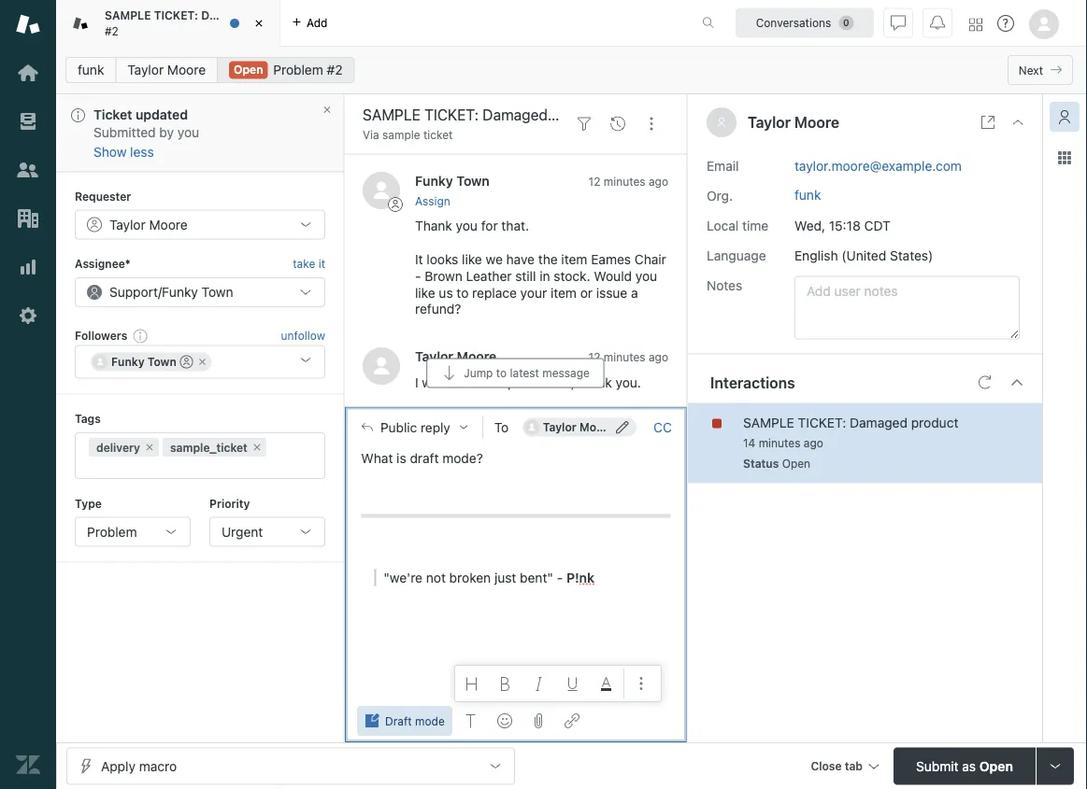 Task type: describe. For each thing, give the bounding box(es) containing it.
states)
[[890, 248, 933, 263]]

minutes inside the sample ticket: damaged product 14 minutes ago status open
[[759, 437, 801, 450]]

sample
[[382, 129, 420, 142]]

user is an agent image
[[180, 356, 193, 369]]

cc
[[653, 420, 672, 435]]

draft
[[385, 715, 412, 728]]

ticket actions image
[[644, 117, 659, 132]]

i would like a replacement, thank you.
[[415, 375, 641, 391]]

views image
[[16, 109, 40, 134]]

conversations
[[756, 16, 831, 29]]

additional actions image
[[559, 351, 574, 365]]

urgent
[[222, 524, 263, 540]]

that.
[[501, 218, 529, 234]]

requester
[[75, 190, 131, 203]]

close image
[[1010, 115, 1025, 130]]

english
[[794, 248, 838, 263]]

ticket updated submitted by you show less
[[93, 107, 199, 159]]

tab
[[845, 760, 863, 773]]

cc button
[[653, 419, 672, 436]]

1 horizontal spatial you
[[456, 218, 478, 234]]

problem for problem #2
[[273, 62, 323, 78]]

edit user image
[[616, 421, 629, 434]]

support / funky town
[[109, 285, 233, 300]]

moore up taylor.moore@example.com
[[794, 114, 839, 131]]

apps image
[[1057, 150, 1072, 165]]

via sample ticket
[[363, 129, 453, 142]]

broken
[[449, 570, 491, 586]]

taylor moore inside "link"
[[127, 62, 206, 78]]

less
[[130, 144, 154, 159]]

assign
[[415, 195, 450, 208]]

taylor moore link inside 'secondary' element
[[115, 57, 218, 83]]

apply
[[101, 759, 135, 774]]

taylor moore link inside conversationlabel log
[[415, 350, 497, 365]]

replacement,
[[496, 375, 575, 391]]

in
[[540, 269, 550, 284]]

wed,
[[794, 218, 825, 233]]

to inside eames chair - brown leather still in stock. would you like us to replace your item or issue a refund?
[[457, 285, 469, 301]]

we
[[486, 252, 503, 267]]

apply macro
[[101, 759, 177, 774]]

taylor.moore@example.com
[[794, 158, 962, 173]]

funk inside 'secondary' element
[[78, 62, 104, 78]]

take
[[293, 258, 315, 271]]

ticket: for sample ticket: damaged product #2
[[154, 9, 198, 22]]

have
[[506, 252, 535, 267]]

#2 inside 'secondary' element
[[327, 62, 343, 78]]

ticket
[[423, 129, 453, 142]]

12 minutes ago for i would like a replacement, thank you.
[[588, 352, 668, 365]]

Subject field
[[359, 104, 564, 126]]

taylor moore inside conversationlabel log
[[415, 350, 497, 365]]

notes
[[707, 278, 742, 293]]

sample for sample ticket: damaged product #2
[[105, 9, 151, 22]]

next button
[[1007, 55, 1073, 85]]

ticket: for sample ticket: damaged product 14 minutes ago status open
[[798, 415, 846, 430]]

local time
[[707, 218, 768, 233]]

open inside 'secondary' element
[[234, 63, 263, 76]]

eames
[[591, 252, 631, 267]]

open inside the sample ticket: damaged product 14 minutes ago status open
[[782, 458, 810, 471]]

funk link inside 'secondary' element
[[65, 57, 116, 83]]

funky town
[[111, 356, 176, 369]]

delivery
[[96, 441, 140, 454]]

2 avatar image from the top
[[363, 348, 400, 386]]

the
[[538, 252, 558, 267]]

followers element
[[75, 345, 325, 379]]

issue
[[596, 285, 627, 301]]

format text image
[[463, 714, 478, 729]]

displays possible ticket submission types image
[[1048, 759, 1063, 774]]

language
[[707, 248, 766, 263]]

draft mode
[[385, 715, 445, 728]]

time
[[742, 218, 768, 233]]

moore left edit user image
[[579, 421, 614, 434]]

still
[[515, 269, 536, 284]]

to inside button
[[496, 367, 507, 380]]

thank you for that.
[[415, 218, 529, 234]]

close image
[[250, 14, 268, 33]]

sample for sample ticket: damaged product 14 minutes ago status open
[[743, 415, 794, 430]]

tabs tab list
[[56, 0, 682, 47]]

interactions
[[710, 374, 795, 392]]

remove image for delivery
[[144, 442, 155, 453]]

info on adding followers image
[[133, 328, 148, 343]]

jump
[[464, 367, 493, 380]]

bent"
[[520, 570, 553, 586]]

sample ticket: damaged product 14 minutes ago status open
[[743, 415, 958, 471]]

jump to latest message
[[464, 367, 590, 380]]

secondary element
[[56, 51, 1087, 89]]

it
[[318, 258, 325, 271]]

(united
[[842, 248, 886, 263]]

next
[[1019, 64, 1043, 77]]

customers image
[[16, 158, 40, 182]]

assignee*
[[75, 258, 130, 271]]

moore inside requester element
[[149, 217, 188, 232]]

Public reply composer Draft mode text field
[[353, 447, 679, 607]]

updated
[[136, 107, 188, 122]]

public reply
[[380, 420, 450, 435]]

add button
[[280, 0, 339, 46]]

close tab
[[811, 760, 863, 773]]

us
[[439, 285, 453, 301]]

cdt
[[864, 218, 891, 233]]

it
[[415, 252, 423, 267]]

like for looks
[[462, 252, 482, 267]]

unfollow button
[[281, 327, 325, 344]]

you inside "ticket updated submitted by you show less"
[[177, 125, 199, 140]]

12 minutes ago text field for i would like a replacement, thank you.
[[588, 352, 668, 365]]

your
[[520, 285, 547, 301]]

take it button
[[293, 255, 325, 274]]

add attachment image
[[531, 714, 546, 729]]

would
[[594, 269, 632, 284]]

what is draft mode?
[[361, 451, 483, 466]]

wed, 15:18 cdt
[[794, 218, 891, 233]]

tags
[[75, 413, 101, 426]]

assignee* element
[[75, 278, 325, 308]]

p!nk
[[566, 570, 594, 586]]

sample ticket: damaged product #2
[[105, 9, 300, 37]]

i
[[415, 375, 418, 391]]

refund?
[[415, 302, 461, 318]]

alert containing ticket updated
[[56, 94, 344, 172]]

1 horizontal spatial funk
[[794, 187, 821, 202]]

ago for i would like a replacement, thank you.
[[649, 352, 668, 365]]

insert emojis image
[[497, 714, 512, 729]]

funkytownclown1@gmail.com image
[[93, 355, 107, 370]]

org.
[[707, 188, 733, 203]]

to
[[494, 420, 509, 435]]

Add user notes text field
[[794, 276, 1020, 340]]

zendesk support image
[[16, 12, 40, 36]]

for
[[481, 218, 498, 234]]



Task type: vqa. For each thing, say whether or not it's contained in the screenshot.
"View more details" icon
yes



Task type: locate. For each thing, give the bounding box(es) containing it.
thank
[[578, 375, 612, 391]]

mode
[[415, 715, 445, 728]]

0 vertical spatial ago
[[649, 176, 668, 189]]

minutes down the events icon
[[604, 176, 645, 189]]

12
[[588, 176, 600, 189], [588, 352, 600, 365]]

1 vertical spatial damaged
[[850, 415, 908, 430]]

problem down type at the bottom left of page
[[87, 524, 137, 540]]

0 vertical spatial taylor moore link
[[115, 57, 218, 83]]

town up thank you for that.
[[456, 174, 490, 189]]

like left we
[[462, 252, 482, 267]]

1 horizontal spatial product
[[911, 415, 958, 430]]

0 horizontal spatial damaged
[[201, 9, 253, 22]]

funk link up ticket
[[65, 57, 116, 83]]

like right would
[[461, 375, 482, 391]]

type
[[75, 497, 102, 510]]

funky
[[415, 174, 453, 189], [162, 285, 198, 300], [111, 356, 145, 369]]

chair
[[634, 252, 666, 267]]

to right us
[[457, 285, 469, 301]]

to
[[457, 285, 469, 301], [496, 367, 507, 380]]

1 horizontal spatial #2
[[327, 62, 343, 78]]

filter image
[[577, 117, 592, 132]]

it looks like we have the item
[[415, 252, 591, 267]]

funky inside assignee* element
[[162, 285, 198, 300]]

ticket: up 14 minutes ago text box
[[798, 415, 846, 430]]

funk link
[[65, 57, 116, 83], [794, 187, 821, 202]]

taylor inside conversationlabel log
[[415, 350, 453, 365]]

latest
[[510, 367, 539, 380]]

priority
[[209, 497, 250, 510]]

12 down filter icon
[[588, 176, 600, 189]]

2 vertical spatial minutes
[[759, 437, 801, 450]]

remove image right user is an agent image
[[197, 357, 208, 368]]

open down close image
[[234, 63, 263, 76]]

sample
[[105, 9, 151, 22], [743, 415, 794, 430]]

alert
[[56, 94, 344, 172]]

bold (cmd b) image
[[498, 677, 513, 692]]

funky town option
[[91, 353, 212, 372]]

local
[[707, 218, 739, 233]]

remove image for sample_ticket
[[251, 442, 262, 453]]

0 horizontal spatial -
[[415, 269, 421, 284]]

is
[[396, 451, 406, 466]]

0 horizontal spatial sample
[[105, 9, 151, 22]]

minutes
[[604, 176, 645, 189], [604, 352, 645, 365], [759, 437, 801, 450]]

1 12 from the top
[[588, 176, 600, 189]]

a inside eames chair - brown leather still in stock. would you like us to replace your item or issue a refund?
[[631, 285, 638, 301]]

funky inside funky town assign
[[415, 174, 453, 189]]

you.
[[616, 375, 641, 391]]

0 vertical spatial funk
[[78, 62, 104, 78]]

thank
[[415, 218, 452, 234]]

1 vertical spatial taylor moore link
[[415, 350, 497, 365]]

2 vertical spatial like
[[461, 375, 482, 391]]

0 horizontal spatial funky
[[111, 356, 145, 369]]

conversations button
[[736, 8, 874, 38]]

2 horizontal spatial you
[[635, 269, 657, 284]]

1 vertical spatial 12 minutes ago
[[588, 352, 668, 365]]

open right the as
[[979, 759, 1013, 774]]

tab
[[56, 0, 300, 47]]

take it
[[293, 258, 325, 271]]

- down it
[[415, 269, 421, 284]]

a right issue
[[631, 285, 638, 301]]

hide composer image
[[508, 400, 523, 415]]

sample_ticket
[[170, 441, 248, 454]]

- inside public reply composer draft mode 'text box'
[[557, 570, 563, 586]]

eames chair - brown leather still in stock. would you like us to replace your item or issue a refund?
[[415, 252, 666, 318]]

1 horizontal spatial remove image
[[197, 357, 208, 368]]

- left p!nk
[[557, 570, 563, 586]]

damaged inside the sample ticket: damaged product 14 minutes ago status open
[[850, 415, 908, 430]]

damaged
[[201, 9, 253, 22], [850, 415, 908, 430]]

sample inside the sample ticket: damaged product 14 minutes ago status open
[[743, 415, 794, 430]]

1 vertical spatial funk
[[794, 187, 821, 202]]

0 vertical spatial town
[[456, 174, 490, 189]]

12 for i would like a replacement, thank you.
[[588, 352, 600, 365]]

remove image right sample_ticket
[[251, 442, 262, 453]]

macro
[[139, 759, 177, 774]]

item down stock.
[[550, 285, 577, 301]]

0 vertical spatial damaged
[[201, 9, 253, 22]]

avatar image left i
[[363, 348, 400, 386]]

like inside eames chair - brown leather still in stock. would you like us to replace your item or issue a refund?
[[415, 285, 435, 301]]

problem for problem
[[87, 524, 137, 540]]

1 vertical spatial open
[[782, 458, 810, 471]]

14 minutes ago text field
[[743, 437, 823, 450]]

town inside funky town assign
[[456, 174, 490, 189]]

ago inside the sample ticket: damaged product 14 minutes ago status open
[[804, 437, 823, 450]]

or
[[580, 285, 593, 301]]

funky for funky town assign
[[415, 174, 453, 189]]

minutes for thank you for that.
[[604, 176, 645, 189]]

0 horizontal spatial funk link
[[65, 57, 116, 83]]

unfollow
[[281, 329, 325, 342]]

0 vertical spatial minutes
[[604, 176, 645, 189]]

minutes up status
[[759, 437, 801, 450]]

1 vertical spatial -
[[557, 570, 563, 586]]

taylor.moore@example.com image
[[524, 420, 539, 435]]

0 horizontal spatial a
[[485, 375, 492, 391]]

problem button
[[75, 517, 191, 547]]

close
[[811, 760, 842, 773]]

would
[[422, 375, 458, 391]]

#2 right 'zendesk support' image
[[105, 24, 119, 37]]

12 up thank
[[588, 352, 600, 365]]

0 vertical spatial like
[[462, 252, 482, 267]]

avatar image left 'assign' button
[[363, 172, 400, 210]]

#2 up "close ticket collision notification" icon
[[327, 62, 343, 78]]

funk up ticket
[[78, 62, 104, 78]]

public reply button
[[345, 408, 482, 447]]

product for sample ticket: damaged product 14 minutes ago status open
[[911, 415, 958, 430]]

a left latest
[[485, 375, 492, 391]]

moore up jump
[[457, 350, 497, 365]]

moore inside conversationlabel log
[[457, 350, 497, 365]]

damaged inside sample ticket: damaged product #2
[[201, 9, 253, 22]]

funky for funky town
[[111, 356, 145, 369]]

close ticket collision notification image
[[322, 104, 333, 115]]

jump to latest message button
[[426, 359, 605, 388]]

12 minutes ago text field
[[588, 176, 668, 189], [588, 352, 668, 365]]

2 horizontal spatial remove image
[[251, 442, 262, 453]]

2 vertical spatial town
[[148, 356, 176, 369]]

what
[[361, 451, 393, 466]]

0 vertical spatial 12 minutes ago text field
[[588, 176, 668, 189]]

1 vertical spatial like
[[415, 285, 435, 301]]

notifications image
[[930, 15, 945, 30]]

avatar image
[[363, 172, 400, 210], [363, 348, 400, 386]]

open
[[234, 63, 263, 76], [782, 458, 810, 471], [979, 759, 1013, 774]]

tab containing sample ticket: damaged product
[[56, 0, 300, 47]]

1 vertical spatial avatar image
[[363, 348, 400, 386]]

customer context image
[[1057, 109, 1072, 124]]

town left user is an agent image
[[148, 356, 176, 369]]

0 horizontal spatial town
[[148, 356, 176, 369]]

damaged for sample ticket: damaged product #2
[[201, 9, 253, 22]]

moore down sample ticket: damaged product #2
[[167, 62, 206, 78]]

funky inside option
[[111, 356, 145, 369]]

draft
[[410, 451, 439, 466]]

you inside eames chair - brown leather still in stock. would you like us to replace your item or issue a refund?
[[635, 269, 657, 284]]

damaged for sample ticket: damaged product 14 minutes ago status open
[[850, 415, 908, 430]]

/
[[158, 285, 162, 300]]

1 vertical spatial you
[[456, 218, 478, 234]]

12 minutes ago down the events icon
[[588, 176, 668, 189]]

problem inside 'secondary' element
[[273, 62, 323, 78]]

to right jump
[[496, 367, 507, 380]]

1 horizontal spatial damaged
[[850, 415, 908, 430]]

close tab button
[[802, 748, 886, 788]]

0 horizontal spatial #2
[[105, 24, 119, 37]]

ago down 'ticket actions' 'icon' on the right of page
[[649, 176, 668, 189]]

sample inside sample ticket: damaged product #2
[[105, 9, 151, 22]]

product inside sample ticket: damaged product #2
[[256, 9, 300, 22]]

get started image
[[16, 61, 40, 85]]

ago for thank you for that.
[[649, 176, 668, 189]]

remove image right delivery at the left bottom
[[144, 442, 155, 453]]

12 minutes ago text field down the events icon
[[588, 176, 668, 189]]

1 12 minutes ago text field from the top
[[588, 176, 668, 189]]

2 horizontal spatial funky
[[415, 174, 453, 189]]

"we're not broken just bent" - p!nk
[[384, 570, 594, 586]]

2 12 from the top
[[588, 352, 600, 365]]

problem inside problem popup button
[[87, 524, 137, 540]]

1 horizontal spatial town
[[202, 285, 233, 300]]

moore up support / funky town
[[149, 217, 188, 232]]

view more details image
[[980, 115, 995, 130]]

italic (cmd i) image
[[532, 677, 547, 692]]

2 vertical spatial open
[[979, 759, 1013, 774]]

followers
[[75, 329, 127, 342]]

open down 14 minutes ago text box
[[782, 458, 810, 471]]

0 vertical spatial -
[[415, 269, 421, 284]]

1 avatar image from the top
[[363, 172, 400, 210]]

button displays agent's chat status as invisible. image
[[891, 15, 906, 30]]

12 for thank you for that.
[[588, 176, 600, 189]]

1 vertical spatial funky
[[162, 285, 198, 300]]

problem #2
[[273, 62, 343, 78]]

add
[[307, 16, 328, 29]]

2 12 minutes ago from the top
[[588, 352, 668, 365]]

1 vertical spatial #2
[[327, 62, 343, 78]]

ago
[[649, 176, 668, 189], [649, 352, 668, 365], [804, 437, 823, 450]]

taylor
[[127, 62, 164, 78], [748, 114, 791, 131], [109, 217, 146, 232], [415, 350, 453, 365], [543, 421, 576, 434]]

14
[[743, 437, 755, 450]]

english (united states)
[[794, 248, 933, 263]]

product for sample ticket: damaged product #2
[[256, 9, 300, 22]]

0 vertical spatial 12
[[588, 176, 600, 189]]

requester element
[[75, 210, 325, 240]]

0 horizontal spatial you
[[177, 125, 199, 140]]

2 horizontal spatial open
[[979, 759, 1013, 774]]

just
[[494, 570, 516, 586]]

1 vertical spatial ticket:
[[798, 415, 846, 430]]

0 horizontal spatial remove image
[[144, 442, 155, 453]]

replace
[[472, 285, 517, 301]]

events image
[[610, 117, 625, 132]]

12 minutes ago text field for thank you for that.
[[588, 176, 668, 189]]

1 vertical spatial funk link
[[794, 187, 821, 202]]

ago up cc
[[649, 352, 668, 365]]

1 horizontal spatial open
[[782, 458, 810, 471]]

1 vertical spatial item
[[550, 285, 577, 301]]

12 minutes ago up you.
[[588, 352, 668, 365]]

ticket: inside sample ticket: damaged product #2
[[154, 9, 198, 22]]

moore inside "link"
[[167, 62, 206, 78]]

2 12 minutes ago text field from the top
[[588, 352, 668, 365]]

1 vertical spatial town
[[202, 285, 233, 300]]

like for would
[[461, 375, 482, 391]]

- inside eames chair - brown leather still in stock. would you like us to replace your item or issue a refund?
[[415, 269, 421, 284]]

1 vertical spatial product
[[911, 415, 958, 430]]

1 12 minutes ago from the top
[[588, 176, 668, 189]]

funk link up wed,
[[794, 187, 821, 202]]

assign button
[[415, 193, 450, 210]]

headings image
[[464, 677, 479, 692]]

0 vertical spatial product
[[256, 9, 300, 22]]

0 vertical spatial open
[[234, 63, 263, 76]]

0 horizontal spatial problem
[[87, 524, 137, 540]]

1 horizontal spatial taylor moore link
[[415, 350, 497, 365]]

you left for
[[456, 218, 478, 234]]

2 vertical spatial you
[[635, 269, 657, 284]]

1 horizontal spatial problem
[[273, 62, 323, 78]]

1 horizontal spatial ticket:
[[798, 415, 846, 430]]

show less button
[[93, 143, 154, 160]]

by
[[159, 125, 174, 140]]

0 vertical spatial funk link
[[65, 57, 116, 83]]

like left us
[[415, 285, 435, 301]]

0 vertical spatial item
[[561, 252, 587, 267]]

ticket: inside the sample ticket: damaged product 14 minutes ago status open
[[798, 415, 846, 430]]

get help image
[[997, 15, 1014, 32]]

mode?
[[442, 451, 483, 466]]

minutes up you.
[[604, 352, 645, 365]]

funky right support
[[162, 285, 198, 300]]

0 horizontal spatial ticket:
[[154, 9, 198, 22]]

ago right "14"
[[804, 437, 823, 450]]

item
[[561, 252, 587, 267], [550, 285, 577, 301]]

0 horizontal spatial product
[[256, 9, 300, 22]]

1 vertical spatial 12 minutes ago text field
[[588, 352, 668, 365]]

0 vertical spatial #2
[[105, 24, 119, 37]]

1 vertical spatial a
[[485, 375, 492, 391]]

item up stock.
[[561, 252, 587, 267]]

funky right funkytownclown1@gmail.com icon
[[111, 356, 145, 369]]

0 vertical spatial you
[[177, 125, 199, 140]]

2 vertical spatial ago
[[804, 437, 823, 450]]

reporting image
[[16, 255, 40, 279]]

you right the by
[[177, 125, 199, 140]]

show
[[93, 144, 127, 159]]

0 vertical spatial to
[[457, 285, 469, 301]]

#2 inside sample ticket: damaged product #2
[[105, 24, 119, 37]]

1 horizontal spatial sample
[[743, 415, 794, 430]]

taylor moore link up updated
[[115, 57, 218, 83]]

problem
[[273, 62, 323, 78], [87, 524, 137, 540]]

admin image
[[16, 304, 40, 328]]

brown
[[425, 269, 463, 284]]

0 horizontal spatial to
[[457, 285, 469, 301]]

as
[[962, 759, 976, 774]]

urgent button
[[209, 517, 325, 547]]

1 horizontal spatial -
[[557, 570, 563, 586]]

problem down add popup button
[[273, 62, 323, 78]]

user image
[[716, 117, 727, 128], [718, 118, 725, 128]]

town inside option
[[148, 356, 176, 369]]

remove image
[[197, 357, 208, 368], [144, 442, 155, 453], [251, 442, 262, 453]]

funk up wed,
[[794, 187, 821, 202]]

1 vertical spatial minutes
[[604, 352, 645, 365]]

status
[[743, 458, 779, 471]]

taylor moore
[[127, 62, 206, 78], [748, 114, 839, 131], [109, 217, 188, 232], [415, 350, 497, 365], [543, 421, 614, 434]]

town right /
[[202, 285, 233, 300]]

1 vertical spatial problem
[[87, 524, 137, 540]]

1 vertical spatial ago
[[649, 352, 668, 365]]

0 vertical spatial avatar image
[[363, 172, 400, 210]]

funky up assign
[[415, 174, 453, 189]]

support
[[109, 285, 158, 300]]

add link (cmd k) image
[[564, 714, 579, 729]]

ticket: left close image
[[154, 9, 198, 22]]

town inside assignee* element
[[202, 285, 233, 300]]

0 vertical spatial ticket:
[[154, 9, 198, 22]]

2 horizontal spatial town
[[456, 174, 490, 189]]

1 vertical spatial sample
[[743, 415, 794, 430]]

minutes for i would like a replacement, thank you.
[[604, 352, 645, 365]]

submit
[[916, 759, 959, 774]]

12 minutes ago for thank you for that.
[[588, 176, 668, 189]]

1 vertical spatial to
[[496, 367, 507, 380]]

product inside the sample ticket: damaged product 14 minutes ago status open
[[911, 415, 958, 430]]

taylor inside "link"
[[127, 62, 164, 78]]

town for funky town
[[148, 356, 176, 369]]

0 horizontal spatial open
[[234, 63, 263, 76]]

moore
[[167, 62, 206, 78], [794, 114, 839, 131], [149, 217, 188, 232], [457, 350, 497, 365], [579, 421, 614, 434]]

taylor moore link up jump
[[415, 350, 497, 365]]

town for funky town assign
[[456, 174, 490, 189]]

zendesk products image
[[969, 18, 982, 31]]

funky town assign
[[415, 174, 490, 208]]

taylor inside requester element
[[109, 217, 146, 232]]

1 horizontal spatial to
[[496, 367, 507, 380]]

1 vertical spatial 12
[[588, 352, 600, 365]]

funky town link
[[415, 174, 490, 189]]

0 vertical spatial 12 minutes ago
[[588, 176, 668, 189]]

organizations image
[[16, 207, 40, 231]]

stock.
[[554, 269, 590, 284]]

conversationlabel log
[[344, 84, 687, 407]]

0 horizontal spatial taylor moore link
[[115, 57, 218, 83]]

2 vertical spatial funky
[[111, 356, 145, 369]]

taylor moore link
[[115, 57, 218, 83], [415, 350, 497, 365]]

ticket
[[93, 107, 132, 122]]

zendesk image
[[16, 753, 40, 778]]

0 vertical spatial a
[[631, 285, 638, 301]]

1 horizontal spatial funk link
[[794, 187, 821, 202]]

-
[[415, 269, 421, 284], [557, 570, 563, 586]]

ticket:
[[154, 9, 198, 22], [798, 415, 846, 430]]

reply
[[421, 420, 450, 435]]

1 horizontal spatial funky
[[162, 285, 198, 300]]

0 vertical spatial sample
[[105, 9, 151, 22]]

you down the chair
[[635, 269, 657, 284]]

underline (cmd u) image
[[565, 677, 580, 692]]

1 horizontal spatial a
[[631, 285, 638, 301]]

0 vertical spatial funky
[[415, 174, 453, 189]]

item inside eames chair - brown leather still in stock. would you like us to replace your item or issue a refund?
[[550, 285, 577, 301]]

0 horizontal spatial funk
[[78, 62, 104, 78]]

12 minutes ago text field up you.
[[588, 352, 668, 365]]

taylor moore inside requester element
[[109, 217, 188, 232]]

main element
[[0, 0, 56, 790]]

via
[[363, 129, 379, 142]]

leather
[[466, 269, 512, 284]]

0 vertical spatial problem
[[273, 62, 323, 78]]



